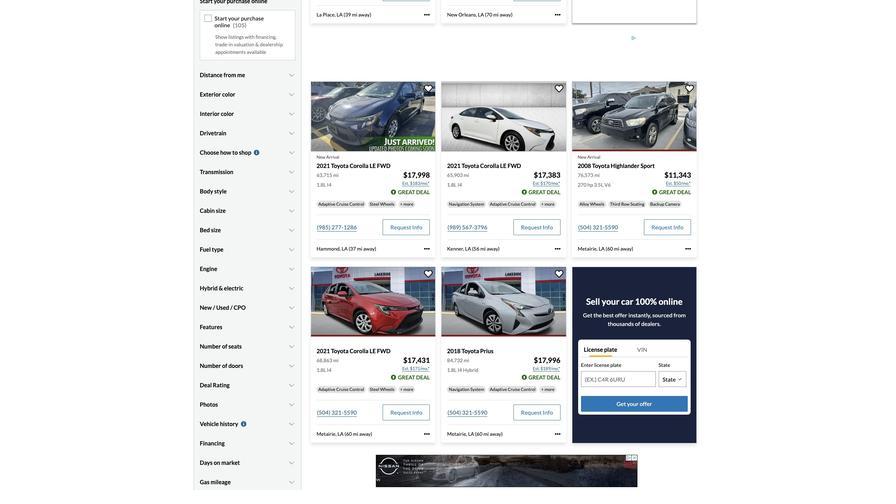 Task type: locate. For each thing, give the bounding box(es) containing it.
0 horizontal spatial offer
[[615, 312, 628, 319]]

i4 for $17,431
[[327, 368, 332, 374]]

0 horizontal spatial from
[[224, 71, 236, 78]]

1 horizontal spatial online
[[659, 297, 683, 307]]

est. $189/mo.* button
[[533, 366, 561, 373]]

est. down $11,343
[[666, 181, 673, 186]]

0 horizontal spatial ellipsis h image
[[424, 246, 430, 252]]

2 navigation system from the top
[[449, 387, 484, 393]]

1 vertical spatial of
[[222, 343, 227, 350]]

chevron down image inside interior color dropdown button
[[288, 111, 296, 117]]

chevron down image inside engine dropdown button
[[288, 266, 296, 272]]

est. inside $11,343 est. $50/mo.*
[[666, 181, 673, 186]]

your for offer
[[627, 401, 639, 408]]

orleans,
[[459, 11, 477, 18]]

0 horizontal spatial /
[[213, 304, 215, 311]]

great deal down "est. $189/mo.*" button
[[529, 375, 561, 381]]

0 vertical spatial plate
[[604, 347, 618, 354]]

days on market button
[[200, 454, 296, 472]]

84,732
[[447, 358, 463, 364]]

your down enter license plate field
[[627, 401, 639, 408]]

new inside new arrival 2021 toyota corolla le fwd
[[317, 155, 326, 160]]

great deal for $17,996
[[529, 375, 561, 381]]

2 ellipsis h image from the left
[[686, 246, 691, 252]]

1 horizontal spatial (504) 321-5590
[[448, 410, 488, 416]]

metairie, la (60 mi away)
[[578, 246, 634, 252], [317, 432, 372, 438], [447, 432, 503, 438]]

car
[[621, 297, 634, 307]]

chevron down image for interior color
[[288, 111, 296, 117]]

1 navigation system from the top
[[449, 202, 484, 207]]

&
[[255, 41, 259, 47], [219, 285, 223, 292]]

style
[[214, 188, 227, 195]]

distance from me button
[[200, 66, 296, 84]]

est. for $11,343
[[666, 181, 673, 186]]

est. down the $17,998
[[402, 181, 409, 186]]

chevron down image inside transmission dropdown button
[[288, 169, 296, 175]]

0 vertical spatial of
[[635, 321, 640, 328]]

1 vertical spatial navigation
[[449, 387, 470, 393]]

tab list containing license plate
[[581, 343, 688, 358]]

great for $17,998
[[398, 189, 415, 196]]

system down 84,732 mi 1.8l i4 hybrid
[[471, 387, 484, 393]]

11 chevron down image from the top
[[288, 441, 296, 447]]

toyota up 63,715
[[331, 162, 349, 169]]

mi inside 68,863 mi 1.8l i4
[[333, 358, 339, 364]]

deal down the "$189/mo.*"
[[547, 375, 561, 381]]

more down est. $183/mo.* button at the left top
[[404, 202, 414, 207]]

request for $17,998
[[391, 224, 411, 231]]

1 horizontal spatial 2021 toyota corolla le fwd
[[447, 162, 521, 169]]

0 horizontal spatial 2021 toyota corolla le fwd
[[317, 348, 391, 355]]

5 chevron down image from the top
[[288, 208, 296, 214]]

0 vertical spatial size
[[216, 207, 226, 214]]

size inside dropdown button
[[211, 227, 221, 234]]

from left me
[[224, 71, 236, 78]]

0 vertical spatial your
[[228, 15, 240, 22]]

toyota up 76,573 mi 270 hp 3.5l v6
[[592, 162, 610, 169]]

1 vertical spatial from
[[674, 312, 686, 319]]

from right sourced
[[674, 312, 686, 319]]

+ down "est. $189/mo.*" button
[[542, 387, 544, 393]]

advertisement region
[[376, 35, 638, 68], [376, 455, 638, 488]]

1 horizontal spatial hybrid
[[463, 368, 479, 374]]

number of seats button
[[200, 338, 296, 356]]

corolla
[[350, 162, 369, 169], [480, 162, 499, 169], [350, 348, 369, 355]]

fuel type
[[200, 246, 224, 253]]

get inside get your offer button
[[617, 401, 626, 408]]

5590 for $17,996
[[474, 410, 488, 416]]

chevron down image inside hybrid & electric dropdown button
[[288, 286, 296, 291]]

arrival inside new arrival 2021 toyota corolla le fwd
[[326, 155, 339, 160]]

& up available
[[255, 41, 259, 47]]

new left orleans,
[[447, 11, 458, 18]]

great down est. $170/mo.* button
[[529, 189, 546, 196]]

0 vertical spatial hybrid
[[200, 285, 218, 292]]

chevron down image inside distance from me dropdown button
[[288, 72, 296, 78]]

chevron down image inside bed size dropdown button
[[288, 227, 296, 233]]

new left used
[[200, 304, 212, 311]]

1 arrival from the left
[[326, 155, 339, 160]]

i4 down 63,715
[[327, 182, 332, 188]]

chevron down image inside number of doors dropdown button
[[288, 363, 296, 369]]

classic silver metallic 2018 toyota prius hatchback front-wheel drive continuously variable transmission image
[[442, 267, 566, 337]]

/ left used
[[213, 304, 215, 311]]

+
[[400, 202, 403, 207], [542, 202, 544, 207], [400, 387, 403, 393], [542, 387, 544, 393]]

great for $11,343
[[659, 189, 677, 196]]

0 vertical spatial info circle image
[[253, 150, 260, 156]]

info circle image inside choose how to shop dropdown button
[[253, 150, 260, 156]]

chevron down image inside deal rating dropdown button
[[288, 383, 296, 389]]

i4 for $17,996
[[458, 368, 462, 374]]

hybrid & electric
[[200, 285, 243, 292]]

size inside dropdown button
[[216, 207, 226, 214]]

8 chevron down image from the top
[[288, 266, 296, 272]]

4 chevron down image from the top
[[288, 189, 296, 194]]

chevron down image inside the exterior color dropdown button
[[288, 92, 296, 97]]

navigation down 84,732 mi 1.8l i4 hybrid
[[449, 387, 470, 393]]

deal for $17,431
[[416, 375, 430, 381]]

info circle image inside vehicle history dropdown button
[[240, 422, 247, 427]]

deal down $171/mo.*
[[416, 375, 430, 381]]

of left seats
[[222, 343, 227, 350]]

size
[[216, 207, 226, 214], [211, 227, 221, 234]]

1 horizontal spatial (60
[[475, 432, 483, 438]]

2021 toyota corolla le fwd up 68,863 mi 1.8l i4
[[317, 348, 391, 355]]

+ more down est. $171/mo.* button
[[400, 387, 414, 393]]

0 horizontal spatial hybrid
[[200, 285, 218, 292]]

2 number from the top
[[200, 363, 221, 369]]

12 chevron down image from the top
[[288, 480, 296, 486]]

68,863
[[317, 358, 332, 364]]

appointments
[[215, 49, 246, 55]]

chevron down image inside features dropdown button
[[288, 325, 296, 330]]

vin tab
[[635, 343, 688, 358]]

5590 for $17,431
[[344, 410, 357, 416]]

0 horizontal spatial (504)
[[317, 410, 331, 416]]

vehicle history button
[[200, 415, 296, 433]]

1 vertical spatial steel wheels
[[370, 387, 395, 393]]

1 vertical spatial hybrid
[[463, 368, 479, 374]]

metairie, for $17,431
[[317, 432, 337, 438]]

0 vertical spatial online
[[215, 22, 230, 29]]

1 chevron down image from the top
[[288, 92, 296, 97]]

2021 up 63,715
[[317, 162, 330, 169]]

online up sourced
[[659, 297, 683, 307]]

0 vertical spatial offer
[[615, 312, 628, 319]]

$11,343 est. $50/mo.*
[[665, 171, 691, 186]]

deal for $17,996
[[547, 375, 561, 381]]

1 horizontal spatial metairie,
[[447, 432, 467, 438]]

chevron down image for engine
[[288, 266, 296, 272]]

info circle image
[[253, 150, 260, 156], [240, 422, 247, 427]]

info circle image right history
[[240, 422, 247, 427]]

6 chevron down image from the top
[[288, 363, 296, 369]]

(105)
[[233, 22, 247, 29]]

(504) 321-5590 for $17,996
[[448, 410, 488, 416]]

1 chevron down image from the top
[[288, 72, 296, 78]]

76,573 mi 270 hp 3.5l v6
[[578, 172, 611, 188]]

request info for $11,343
[[652, 224, 684, 231]]

hybrid down engine on the bottom left
[[200, 285, 218, 292]]

new for new / used / cpo
[[200, 304, 212, 311]]

1 horizontal spatial from
[[674, 312, 686, 319]]

your up best
[[602, 297, 620, 307]]

fwd inside new arrival 2021 toyota corolla le fwd
[[377, 162, 391, 169]]

est. inside $17,998 est. $183/mo.*
[[402, 181, 409, 186]]

+ more
[[400, 202, 414, 207], [542, 202, 555, 207], [400, 387, 414, 393], [542, 387, 555, 393]]

hybrid inside 84,732 mi 1.8l i4 hybrid
[[463, 368, 479, 374]]

1.8l inside 65,903 mi 1.8l i4
[[447, 182, 457, 188]]

number up deal rating
[[200, 363, 221, 369]]

9 chevron down image from the top
[[288, 305, 296, 311]]

1.8l inside 63,715 mi 1.8l i4
[[317, 182, 326, 188]]

great deal down est. $170/mo.* button
[[529, 189, 561, 196]]

est. inside $17,996 est. $189/mo.*
[[533, 366, 540, 372]]

shop
[[239, 149, 251, 156]]

2 steel from the top
[[370, 387, 379, 393]]

get down enter license plate field
[[617, 401, 626, 408]]

la
[[337, 11, 343, 18], [478, 11, 484, 18], [342, 246, 348, 252], [465, 246, 471, 252], [599, 246, 605, 252], [338, 432, 344, 438], [468, 432, 474, 438]]

1.8l inside 68,863 mi 1.8l i4
[[317, 368, 326, 374]]

chevron down image for distance from me
[[288, 72, 296, 78]]

+ more down est. $183/mo.* button at the left top
[[400, 202, 414, 207]]

3 chevron down image from the top
[[288, 150, 296, 156]]

6 chevron down image from the top
[[288, 227, 296, 233]]

1 horizontal spatial 5590
[[474, 410, 488, 416]]

great for $17,383
[[529, 189, 546, 196]]

great down "est. $189/mo.*" button
[[529, 375, 546, 381]]

(60 for $17,431
[[345, 432, 352, 438]]

info circle image right the shop
[[253, 150, 260, 156]]

chevron down image for body style
[[288, 189, 296, 194]]

4 chevron down image from the top
[[288, 286, 296, 291]]

fuel type button
[[200, 241, 296, 259]]

new up 2008
[[578, 155, 587, 160]]

0 horizontal spatial online
[[215, 22, 230, 29]]

0 vertical spatial &
[[255, 41, 259, 47]]

from inside dropdown button
[[224, 71, 236, 78]]

2 horizontal spatial (60
[[606, 246, 613, 252]]

0 vertical spatial steel
[[370, 202, 379, 207]]

10 chevron down image from the top
[[288, 325, 296, 330]]

choose how to shop
[[200, 149, 251, 156]]

i4 inside 68,863 mi 1.8l i4
[[327, 368, 332, 374]]

321-
[[593, 224, 605, 231], [332, 410, 344, 416], [462, 410, 474, 416]]

features button
[[200, 318, 296, 336]]

10 chevron down image from the top
[[288, 460, 296, 466]]

chevron down image inside cabin size dropdown button
[[288, 208, 296, 214]]

navigation up (989)
[[449, 202, 470, 207]]

your up (105)
[[228, 15, 240, 22]]

1 vertical spatial offer
[[640, 401, 652, 408]]

1 vertical spatial size
[[211, 227, 221, 234]]

3796
[[474, 224, 488, 231]]

navigation system up (989) 567-3796
[[449, 202, 484, 207]]

body style
[[200, 188, 227, 195]]

great deal down est. $50/mo.* button at right top
[[659, 189, 691, 196]]

chevron down image for number of seats
[[288, 344, 296, 350]]

ellipsis h image for $17,998
[[424, 246, 430, 252]]

+ more down "est. $189/mo.*" button
[[542, 387, 555, 393]]

electric
[[224, 285, 243, 292]]

chevron down image inside vehicle history dropdown button
[[288, 422, 296, 427]]

2 advertisement region from the top
[[376, 455, 638, 488]]

arrival up 2008
[[588, 155, 601, 160]]

1 vertical spatial system
[[471, 387, 484, 393]]

0 horizontal spatial 321-
[[332, 410, 344, 416]]

1.8l for $17,996
[[447, 368, 457, 374]]

1 vertical spatial info circle image
[[240, 422, 247, 427]]

est. down $17,383
[[533, 181, 540, 186]]

1 horizontal spatial arrival
[[588, 155, 601, 160]]

i4 for $17,383
[[458, 182, 462, 188]]

navigation system down 84,732 mi 1.8l i4 hybrid
[[449, 387, 484, 393]]

new inside the new arrival 2008 toyota highlander sport
[[578, 155, 587, 160]]

(985)
[[317, 224, 331, 231]]

request info button for $11,343
[[644, 220, 691, 236]]

chevron down image for fuel type
[[288, 247, 296, 253]]

new arrival 2021 toyota corolla le fwd
[[317, 155, 391, 169]]

est. inside $17,431 est. $171/mo.*
[[402, 366, 409, 372]]

control
[[350, 202, 364, 207], [521, 202, 536, 207], [350, 387, 364, 393], [521, 387, 536, 393]]

1 horizontal spatial 321-
[[462, 410, 474, 416]]

0 vertical spatial 2021 toyota corolla le fwd
[[447, 162, 521, 169]]

exterior color button
[[200, 85, 296, 103]]

est. down the $17,431
[[402, 366, 409, 372]]

chevron down image inside new / used / cpo 'dropdown button'
[[288, 305, 296, 311]]

blue 2021 toyota corolla le fwd sedan front-wheel drive continuously variable transmission image
[[311, 81, 436, 152]]

chevron down image inside body style dropdown button
[[288, 189, 296, 194]]

1.8l down the 68,863
[[317, 368, 326, 374]]

ellipsis h image for $11,343
[[686, 246, 691, 252]]

$17,996
[[534, 356, 561, 365]]

0 horizontal spatial get
[[583, 312, 593, 319]]

size for bed size
[[211, 227, 221, 234]]

7 chevron down image from the top
[[288, 247, 296, 253]]

1 vertical spatial get
[[617, 401, 626, 408]]

hybrid down 2018 toyota prius
[[463, 368, 479, 374]]

chevron down image for new / used / cpo
[[288, 305, 296, 311]]

i4 inside 63,715 mi 1.8l i4
[[327, 182, 332, 188]]

request info button
[[383, 220, 430, 236], [514, 220, 561, 236], [644, 220, 691, 236], [383, 405, 430, 421], [514, 405, 561, 421]]

0 horizontal spatial (504) 321-5590 button
[[317, 405, 357, 421]]

get inside get the best offer instantly, sourced from thousands of dealers.
[[583, 312, 593, 319]]

your inside start your purchase online
[[228, 15, 240, 22]]

camera
[[665, 202, 680, 207]]

rating
[[213, 382, 230, 389]]

le
[[370, 162, 376, 169], [500, 162, 507, 169], [370, 348, 376, 355]]

(60
[[606, 246, 613, 252], [345, 432, 352, 438], [475, 432, 483, 438]]

of down instantly,
[[635, 321, 640, 328]]

hybrid inside hybrid & electric dropdown button
[[200, 285, 218, 292]]

0 vertical spatial color
[[222, 91, 235, 98]]

more
[[404, 202, 414, 207], [545, 202, 555, 207], [404, 387, 414, 393], [545, 387, 555, 393]]

of left doors
[[222, 363, 227, 369]]

deal down $50/mo.*
[[678, 189, 691, 196]]

chevron down image for deal rating
[[288, 383, 296, 389]]

super white 2021 toyota corolla le fwd sedan front-wheel drive continuously variable transmission image
[[442, 81, 566, 152]]

info for $17,383
[[543, 224, 553, 231]]

0 vertical spatial system
[[471, 202, 484, 207]]

1 steel wheels from the top
[[370, 202, 395, 207]]

0 horizontal spatial (504) 321-5590
[[317, 410, 357, 416]]

ellipsis h image
[[424, 246, 430, 252], [686, 246, 691, 252]]

kenner,
[[447, 246, 464, 252]]

1286
[[344, 224, 357, 231]]

offer inside get the best offer instantly, sourced from thousands of dealers.
[[615, 312, 628, 319]]

tab list
[[581, 343, 688, 358]]

number inside number of doors dropdown button
[[200, 363, 221, 369]]

1 horizontal spatial your
[[602, 297, 620, 307]]

0 vertical spatial navigation
[[449, 202, 470, 207]]

321- for $17,996
[[462, 410, 474, 416]]

est. for $17,431
[[402, 366, 409, 372]]

interior color
[[200, 110, 234, 117]]

chevron down image for cabin size
[[288, 208, 296, 214]]

chevron down image
[[288, 92, 296, 97], [288, 111, 296, 117], [288, 150, 296, 156], [288, 286, 296, 291], [288, 344, 296, 350], [288, 363, 296, 369], [288, 383, 296, 389], [288, 402, 296, 408], [288, 422, 296, 427], [288, 460, 296, 466]]

2 horizontal spatial (504)
[[578, 224, 592, 231]]

68,863 mi 1.8l i4
[[317, 358, 339, 374]]

alloy
[[580, 202, 589, 207]]

more down $170/mo.*
[[545, 202, 555, 207]]

2021 toyota corolla le fwd up 65,903 mi 1.8l i4 at top right
[[447, 162, 521, 169]]

on
[[214, 460, 220, 467]]

mi
[[352, 11, 358, 18], [493, 11, 499, 18], [333, 172, 339, 178], [464, 172, 469, 178], [595, 172, 600, 178], [357, 246, 363, 252], [481, 246, 486, 252], [614, 246, 620, 252], [333, 358, 339, 364], [464, 358, 469, 364], [353, 432, 358, 438], [484, 432, 489, 438]]

new up 63,715
[[317, 155, 326, 160]]

1.8l down 84,732
[[447, 368, 457, 374]]

chevron down image for days on market
[[288, 460, 296, 466]]

0 horizontal spatial (60
[[345, 432, 352, 438]]

8 chevron down image from the top
[[288, 402, 296, 408]]

(985) 277-1286
[[317, 224, 357, 231]]

5 chevron down image from the top
[[288, 344, 296, 350]]

great down est. $171/mo.* button
[[398, 375, 415, 381]]

me
[[237, 71, 245, 78]]

1 horizontal spatial /
[[230, 304, 233, 311]]

0 vertical spatial get
[[583, 312, 593, 319]]

567-
[[462, 224, 474, 231]]

size right cabin
[[216, 207, 226, 214]]

great down est. $183/mo.* button at the left top
[[398, 189, 415, 196]]

0 horizontal spatial your
[[228, 15, 240, 22]]

third row seating
[[610, 202, 645, 207]]

in
[[229, 41, 233, 47]]

great deal down est. $171/mo.* button
[[398, 375, 430, 381]]

arrival inside the new arrival 2008 toyota highlander sport
[[588, 155, 601, 160]]

Enter license plate field
[[582, 372, 656, 387]]

row
[[621, 202, 630, 207]]

0 vertical spatial steel wheels
[[370, 202, 395, 207]]

(504) 321-5590
[[578, 224, 618, 231], [317, 410, 357, 416], [448, 410, 488, 416]]

distance
[[200, 71, 223, 78]]

metairie, for $17,996
[[447, 432, 467, 438]]

321- for $17,431
[[332, 410, 344, 416]]

0 horizontal spatial arrival
[[326, 155, 339, 160]]

toyota inside new arrival 2021 toyota corolla le fwd
[[331, 162, 349, 169]]

1 steel from the top
[[370, 202, 379, 207]]

1 horizontal spatial metairie, la (60 mi away)
[[447, 432, 503, 438]]

1.8l for $17,998
[[317, 182, 326, 188]]

76,573
[[578, 172, 594, 178]]

the
[[594, 312, 602, 319]]

2 chevron down image from the top
[[288, 111, 296, 117]]

(56
[[472, 246, 480, 252]]

1.8l down 63,715
[[317, 182, 326, 188]]

get for get your offer
[[617, 401, 626, 408]]

1.8l down 65,903
[[447, 182, 457, 188]]

0 vertical spatial number
[[200, 343, 221, 350]]

i4 down the 68,863
[[327, 368, 332, 374]]

number of seats
[[200, 343, 242, 350]]

request info for $17,998
[[391, 224, 423, 231]]

more down the "$189/mo.*"
[[545, 387, 555, 393]]

+ more down est. $170/mo.* button
[[542, 202, 555, 207]]

1 horizontal spatial &
[[255, 41, 259, 47]]

1 vertical spatial number
[[200, 363, 221, 369]]

online down start
[[215, 22, 230, 29]]

system up '3796'
[[471, 202, 484, 207]]

2 vertical spatial your
[[627, 401, 639, 408]]

est. for $17,998
[[402, 181, 409, 186]]

2 vertical spatial of
[[222, 363, 227, 369]]

2018
[[447, 348, 461, 355]]

chevron down image inside number of seats dropdown button
[[288, 344, 296, 350]]

0 horizontal spatial info circle image
[[240, 422, 247, 427]]

2 steel wheels from the top
[[370, 387, 395, 393]]

of inside get the best offer instantly, sourced from thousands of dealers.
[[635, 321, 640, 328]]

est. for $17,996
[[533, 366, 540, 372]]

est. inside $17,383 est. $170/mo.*
[[533, 181, 540, 186]]

arrival up 63,715
[[326, 155, 339, 160]]

(504) 321-5590 button for $17,431
[[317, 405, 357, 421]]

online
[[215, 22, 230, 29], [659, 297, 683, 307]]

1.8l inside 84,732 mi 1.8l i4 hybrid
[[447, 368, 457, 374]]

(60 for $17,996
[[475, 432, 483, 438]]

1 vertical spatial navigation system
[[449, 387, 484, 393]]

la
[[317, 11, 322, 18]]

gas mileage
[[200, 479, 231, 486]]

2 arrival from the left
[[588, 155, 601, 160]]

vehicle
[[200, 421, 219, 428]]

great
[[398, 189, 415, 196], [529, 189, 546, 196], [659, 189, 677, 196], [398, 375, 415, 381], [529, 375, 546, 381]]

request info button for $17,383
[[514, 220, 561, 236]]

color right exterior at the top of the page
[[222, 91, 235, 98]]

new / used / cpo
[[200, 304, 246, 311]]

number down features
[[200, 343, 221, 350]]

2 / from the left
[[230, 304, 233, 311]]

from inside get the best offer instantly, sourced from thousands of dealers.
[[674, 312, 686, 319]]

interior color button
[[200, 105, 296, 123]]

chevron down image for hybrid & electric
[[288, 286, 296, 291]]

1 horizontal spatial get
[[617, 401, 626, 408]]

get left the at the right of page
[[583, 312, 593, 319]]

number inside number of seats dropdown button
[[200, 343, 221, 350]]

size for cabin size
[[216, 207, 226, 214]]

2021
[[317, 162, 330, 169], [447, 162, 461, 169], [317, 348, 330, 355]]

color right interior
[[221, 110, 234, 117]]

chevron down image for features
[[288, 325, 296, 330]]

1 horizontal spatial info circle image
[[253, 150, 260, 156]]

le inside new arrival 2021 toyota corolla le fwd
[[370, 162, 376, 169]]

your inside button
[[627, 401, 639, 408]]

2 chevron down image from the top
[[288, 130, 296, 136]]

0 vertical spatial from
[[224, 71, 236, 78]]

i4 inside 84,732 mi 1.8l i4 hybrid
[[458, 368, 462, 374]]

chevron down image
[[288, 72, 296, 78], [288, 130, 296, 136], [288, 169, 296, 175], [288, 189, 296, 194], [288, 208, 296, 214], [288, 227, 296, 233], [288, 247, 296, 253], [288, 266, 296, 272], [288, 305, 296, 311], [288, 325, 296, 330], [288, 441, 296, 447], [288, 480, 296, 486]]

7 chevron down image from the top
[[288, 383, 296, 389]]

1 vertical spatial steel
[[370, 387, 379, 393]]

i4 down 84,732
[[458, 368, 462, 374]]

great deal down est. $183/mo.* button at the left top
[[398, 189, 430, 196]]

1 number from the top
[[200, 343, 221, 350]]

0 horizontal spatial metairie, la (60 mi away)
[[317, 432, 372, 438]]

instantly,
[[629, 312, 652, 319]]

toyota up 65,903
[[462, 162, 479, 169]]

mi inside 84,732 mi 1.8l i4 hybrid
[[464, 358, 469, 364]]

chevron down image inside gas mileage dropdown button
[[288, 480, 296, 486]]

0 vertical spatial advertisement region
[[376, 35, 638, 68]]

deal down $183/mo.* on the top of page
[[416, 189, 430, 196]]

0 horizontal spatial metairie,
[[317, 432, 337, 438]]

(504) 321-5590 button
[[578, 220, 619, 236], [317, 405, 357, 421], [447, 405, 488, 421]]

1 ellipsis h image from the left
[[424, 246, 430, 252]]

chevron down image inside days on market dropdown button
[[288, 460, 296, 466]]

deal down $170/mo.*
[[547, 189, 561, 196]]

0 vertical spatial navigation system
[[449, 202, 484, 207]]

chevron down image inside fuel type dropdown button
[[288, 247, 296, 253]]

0 horizontal spatial &
[[219, 285, 223, 292]]

3 chevron down image from the top
[[288, 169, 296, 175]]

1 horizontal spatial (504) 321-5590 button
[[447, 405, 488, 421]]

est. down $17,996
[[533, 366, 540, 372]]

1 vertical spatial &
[[219, 285, 223, 292]]

& left electric
[[219, 285, 223, 292]]

1 vertical spatial advertisement region
[[376, 455, 638, 488]]

navigation system
[[449, 202, 484, 207], [449, 387, 484, 393]]

chevron down image inside 'drivetrain' dropdown button
[[288, 130, 296, 136]]

new / used / cpo button
[[200, 299, 296, 317]]

vehicle history
[[200, 421, 238, 428]]

9 chevron down image from the top
[[288, 422, 296, 427]]

size right bed
[[211, 227, 221, 234]]

1 vertical spatial your
[[602, 297, 620, 307]]

i4 inside 65,903 mi 1.8l i4
[[458, 182, 462, 188]]

chevron down image inside financing dropdown button
[[288, 441, 296, 447]]

show
[[215, 34, 227, 40]]

1 vertical spatial color
[[221, 110, 234, 117]]

1 horizontal spatial offer
[[640, 401, 652, 408]]

request info for $17,383
[[521, 224, 553, 231]]

1 horizontal spatial (504)
[[448, 410, 461, 416]]

arrival for $11,343
[[588, 155, 601, 160]]

0 horizontal spatial 5590
[[344, 410, 357, 416]]

ellipsis h image
[[424, 12, 430, 18], [555, 12, 561, 18], [555, 246, 561, 252], [424, 432, 430, 438], [555, 432, 561, 438]]

great up the backup camera
[[659, 189, 677, 196]]

/ left cpo
[[230, 304, 233, 311]]

chevron down image for transmission
[[288, 169, 296, 175]]

2 navigation from the top
[[449, 387, 470, 393]]

used
[[216, 304, 229, 311]]

new inside 'dropdown button'
[[200, 304, 212, 311]]

gas
[[200, 479, 210, 486]]

chevron down image inside the photos dropdown button
[[288, 402, 296, 408]]

+ down est. $171/mo.* button
[[400, 387, 403, 393]]

1 horizontal spatial ellipsis h image
[[686, 246, 691, 252]]

i4 down 65,903
[[458, 182, 462, 188]]

2 horizontal spatial your
[[627, 401, 639, 408]]



Task type: vqa. For each thing, say whether or not it's contained in the screenshot.
New for New / Used / CPO
yes



Task type: describe. For each thing, give the bounding box(es) containing it.
license plate
[[584, 347, 618, 354]]

great deal for $17,998
[[398, 189, 430, 196]]

state
[[659, 363, 671, 369]]

info circle image for choose how to shop
[[253, 150, 260, 156]]

financing,
[[256, 34, 277, 40]]

gas mileage button
[[200, 474, 296, 491]]

alloy wheels
[[580, 202, 605, 207]]

63,715 mi 1.8l i4
[[317, 172, 339, 188]]

get your offer button
[[581, 397, 688, 412]]

(504) 321-5590 for $17,431
[[317, 410, 357, 416]]

barcelona red metallic 2021 toyota corolla le fwd sedan front-wheel drive continuously variable transmission image
[[311, 267, 436, 337]]

request for $11,343
[[652, 224, 673, 231]]

third
[[610, 202, 621, 207]]

$171/mo.*
[[410, 366, 430, 372]]

financing
[[200, 440, 225, 447]]

mi inside 76,573 mi 270 hp 3.5l v6
[[595, 172, 600, 178]]

$17,383
[[534, 171, 561, 179]]

number for number of seats
[[200, 343, 221, 350]]

65,903 mi 1.8l i4
[[447, 172, 469, 188]]

of for doors
[[222, 363, 227, 369]]

deal for $11,343
[[678, 189, 691, 196]]

toyota up 84,732 mi 1.8l i4 hybrid
[[462, 348, 479, 355]]

1 navigation from the top
[[449, 202, 470, 207]]

chevron down image for exterior color
[[288, 92, 296, 97]]

get your offer
[[617, 401, 652, 408]]

2 horizontal spatial (504) 321-5590 button
[[578, 220, 619, 236]]

plate inside tab
[[604, 347, 618, 354]]

1 system from the top
[[471, 202, 484, 207]]

& inside dropdown button
[[219, 285, 223, 292]]

drivetrain button
[[200, 124, 296, 142]]

(989) 567-3796 button
[[447, 220, 488, 236]]

(504) for $17,996
[[448, 410, 461, 416]]

1 / from the left
[[213, 304, 215, 311]]

$17,383 est. $170/mo.*
[[533, 171, 561, 186]]

offer inside button
[[640, 401, 652, 408]]

$17,998 est. $183/mo.*
[[402, 171, 430, 186]]

chevron down image for photos
[[288, 402, 296, 408]]

2 horizontal spatial 321-
[[593, 224, 605, 231]]

cabin
[[200, 207, 215, 214]]

your for car
[[602, 297, 620, 307]]

63,715
[[317, 172, 332, 178]]

new orleans, la (70 mi away)
[[447, 11, 513, 18]]

info circle image for vehicle history
[[240, 422, 247, 427]]

great for $17,431
[[398, 375, 415, 381]]

license
[[584, 347, 603, 354]]

body style button
[[200, 183, 296, 200]]

metairie, la (60 mi away) for $17,996
[[447, 432, 503, 438]]

chevron down image for gas mileage
[[288, 480, 296, 486]]

prius
[[480, 348, 494, 355]]

new arrival 2008 toyota highlander sport
[[578, 155, 655, 169]]

toyota inside the new arrival 2008 toyota highlander sport
[[592, 162, 610, 169]]

new for new arrival 2008 toyota highlander sport
[[578, 155, 587, 160]]

your for purchase
[[228, 15, 240, 22]]

metairie, la (60 mi away) for $17,431
[[317, 432, 372, 438]]

number for number of doors
[[200, 363, 221, 369]]

color for exterior color
[[222, 91, 235, 98]]

market
[[221, 460, 240, 467]]

online inside start your purchase online
[[215, 22, 230, 29]]

black 2008 toyota highlander sport suv / crossover front-wheel drive automatic image
[[572, 81, 697, 152]]

2 system from the top
[[471, 387, 484, 393]]

request info button for $17,998
[[383, 220, 430, 236]]

new for new orleans, la (70 mi away)
[[447, 11, 458, 18]]

vin
[[638, 347, 648, 354]]

backup
[[651, 202, 665, 207]]

fuel
[[200, 246, 211, 253]]

how
[[220, 149, 231, 156]]

(989)
[[448, 224, 461, 231]]

1 vertical spatial 2021 toyota corolla le fwd
[[317, 348, 391, 355]]

transmission
[[200, 169, 233, 175]]

chevron down image for drivetrain
[[288, 130, 296, 136]]

photos
[[200, 401, 218, 408]]

new for new arrival 2021 toyota corolla le fwd
[[317, 155, 326, 160]]

choose
[[200, 149, 219, 156]]

est. for $17,383
[[533, 181, 540, 186]]

cabin size
[[200, 207, 226, 214]]

i4 for $17,998
[[327, 182, 332, 188]]

license
[[594, 363, 610, 369]]

1.8l for $17,431
[[317, 368, 326, 374]]

hammond,
[[317, 246, 341, 252]]

mi inside 65,903 mi 1.8l i4
[[464, 172, 469, 178]]

2021 inside new arrival 2021 toyota corolla le fwd
[[317, 162, 330, 169]]

+ down est. $170/mo.* button
[[542, 202, 544, 207]]

days
[[200, 460, 213, 467]]

$189/mo.*
[[541, 366, 560, 372]]

deal
[[200, 382, 212, 389]]

great deal for $11,343
[[659, 189, 691, 196]]

2 horizontal spatial (504) 321-5590
[[578, 224, 618, 231]]

interior
[[200, 110, 220, 117]]

best
[[603, 312, 614, 319]]

distance from me
[[200, 71, 245, 78]]

features
[[200, 324, 222, 331]]

$170/mo.*
[[541, 181, 560, 186]]

$17,996 est. $189/mo.*
[[533, 356, 561, 372]]

great deal for $17,383
[[529, 189, 561, 196]]

2021 up 65,903
[[447, 162, 461, 169]]

get for get the best offer instantly, sourced from thousands of dealers.
[[583, 312, 593, 319]]

toyota up the 68,863
[[331, 348, 349, 355]]

license plate tab
[[581, 343, 635, 358]]

financing button
[[200, 435, 296, 453]]

of for seats
[[222, 343, 227, 350]]

chevron down image for number of doors
[[288, 363, 296, 369]]

start your purchase online
[[215, 15, 264, 29]]

valuation
[[234, 41, 255, 47]]

1 vertical spatial plate
[[611, 363, 622, 369]]

chevron down image for bed size
[[288, 227, 296, 233]]

sport
[[641, 162, 655, 169]]

dealers.
[[642, 321, 661, 328]]

bed
[[200, 227, 210, 234]]

est. $170/mo.* button
[[533, 180, 561, 187]]

more down est. $171/mo.* button
[[404, 387, 414, 393]]

corolla inside new arrival 2021 toyota corolla le fwd
[[350, 162, 369, 169]]

(39
[[344, 11, 351, 18]]

(504) 321-5590 button for $17,996
[[447, 405, 488, 421]]

trade-
[[215, 41, 229, 47]]

sell
[[586, 297, 600, 307]]

(70
[[485, 11, 493, 18]]

great deal for $17,431
[[398, 375, 430, 381]]

hybrid & electric button
[[200, 280, 296, 298]]

1 advertisement region from the top
[[376, 35, 638, 68]]

transmission button
[[200, 163, 296, 181]]

photos button
[[200, 396, 296, 414]]

number of doors button
[[200, 357, 296, 375]]

great for $17,996
[[529, 375, 546, 381]]

+ down est. $183/mo.* button at the left top
[[400, 202, 403, 207]]

2 horizontal spatial metairie, la (60 mi away)
[[578, 246, 634, 252]]

2018 toyota prius
[[447, 348, 494, 355]]

& inside show listings with financing, trade-in valuation & dealership appointments available
[[255, 41, 259, 47]]

color for interior color
[[221, 110, 234, 117]]

arrival for $17,998
[[326, 155, 339, 160]]

3.5l
[[594, 182, 604, 188]]

2008
[[578, 162, 591, 169]]

mi inside 63,715 mi 1.8l i4
[[333, 172, 339, 178]]

info for $17,998
[[412, 224, 423, 231]]

listings
[[228, 34, 244, 40]]

sourced
[[653, 312, 673, 319]]

purchase
[[241, 15, 264, 22]]

2 horizontal spatial 5590
[[605, 224, 618, 231]]

type
[[212, 246, 224, 253]]

1.8l for $17,383
[[447, 182, 457, 188]]

request for $17,383
[[521, 224, 542, 231]]

number of doors
[[200, 363, 243, 369]]

body
[[200, 188, 213, 195]]

2 horizontal spatial metairie,
[[578, 246, 598, 252]]

hp
[[588, 182, 593, 188]]

$11,343
[[665, 171, 691, 179]]

(504) for $17,431
[[317, 410, 331, 416]]

v6
[[605, 182, 611, 188]]

deal for $17,383
[[547, 189, 561, 196]]

chevron down image inside choose how to shop dropdown button
[[288, 150, 296, 156]]

$17,431
[[403, 356, 430, 365]]

hammond, la (37 mi away)
[[317, 246, 376, 252]]

2021 up the 68,863
[[317, 348, 330, 355]]

chevron down image for financing
[[288, 441, 296, 447]]

bed size
[[200, 227, 221, 234]]

1 vertical spatial online
[[659, 297, 683, 307]]

deal for $17,998
[[416, 189, 430, 196]]

info for $11,343
[[674, 224, 684, 231]]

drivetrain
[[200, 130, 226, 137]]

deal rating
[[200, 382, 230, 389]]



